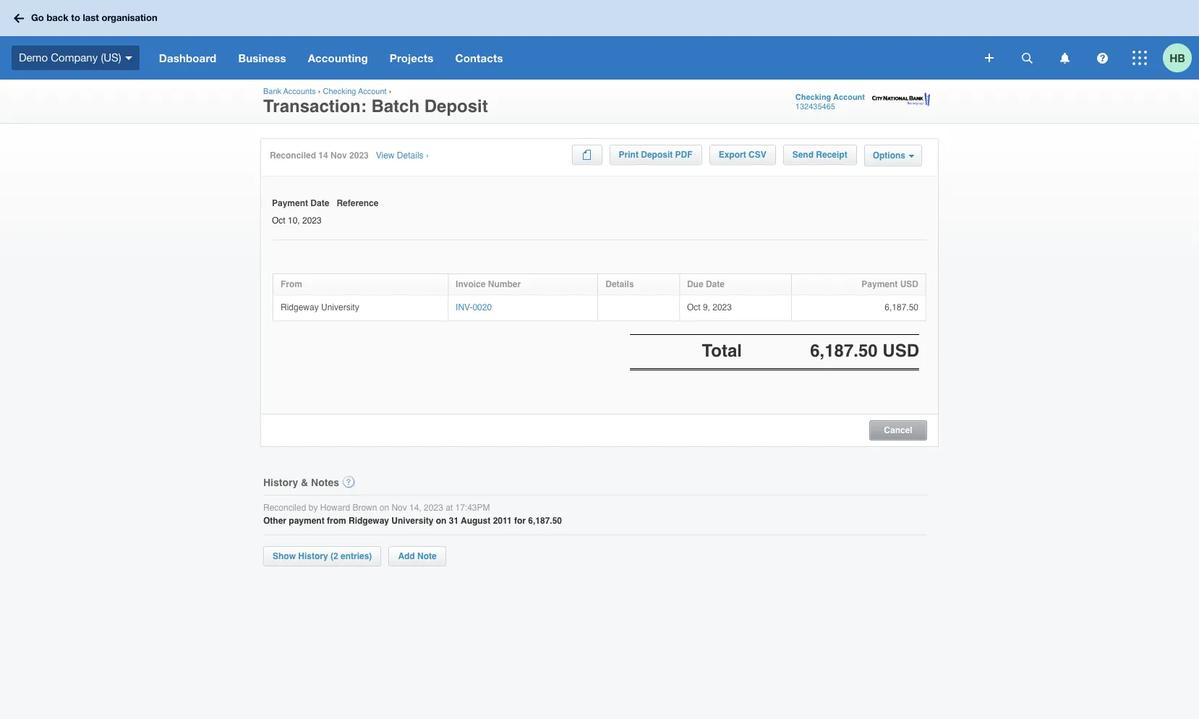 Task type: describe. For each thing, give the bounding box(es) containing it.
payment date oct 10, 2023
[[272, 198, 329, 225]]

0 vertical spatial ridgeway
[[281, 302, 319, 312]]

account inside checking account 132435465
[[834, 93, 865, 102]]

business
[[238, 51, 286, 64]]

by
[[309, 503, 318, 513]]

ridgeway university
[[281, 302, 359, 312]]

from
[[281, 279, 302, 289]]

1 vertical spatial history
[[298, 551, 328, 561]]

svg image inside the go back to last organisation link
[[14, 13, 24, 23]]

for
[[514, 516, 526, 526]]

entries)
[[341, 551, 372, 561]]

transaction:
[[263, 96, 367, 116]]

reconciled for reconciled by howard brown on nov 14, 2023 at 17:43pm other payment from ridgeway university on 31 august 2011 for 6,187.50
[[263, 503, 306, 513]]

accounting
[[308, 51, 368, 64]]

2 horizontal spatial ›
[[426, 150, 429, 161]]

add
[[398, 551, 415, 561]]

svg image inside demo company (us) popup button
[[125, 56, 132, 60]]

oct inside payment date oct 10, 2023
[[272, 215, 286, 225]]

total
[[702, 341, 742, 361]]

due
[[687, 279, 704, 289]]

options
[[873, 150, 906, 161]]

bank accounts › checking account › transaction:                batch deposit
[[263, 87, 488, 116]]

oct 9, 2023
[[687, 302, 732, 312]]

(2
[[331, 551, 338, 561]]

0020
[[473, 302, 492, 312]]

payment usd
[[862, 279, 919, 289]]

business button
[[227, 36, 297, 80]]

reference
[[337, 198, 379, 208]]

reconciled by howard brown on nov 14, 2023 at 17:43pm other payment from ridgeway university on 31 august 2011 for 6,187.50
[[263, 503, 562, 526]]

print deposit pdf
[[619, 150, 693, 160]]

at
[[446, 503, 453, 513]]

1 horizontal spatial svg image
[[1022, 52, 1033, 63]]

send
[[793, 150, 814, 160]]

last
[[83, 12, 99, 23]]

0 vertical spatial history
[[263, 476, 298, 488]]

reconciled for reconciled 14 nov 2023 view details ›
[[270, 150, 316, 161]]

inv-
[[456, 302, 473, 312]]

bank
[[263, 87, 281, 96]]

navigation containing dashboard
[[148, 36, 975, 80]]

from
[[327, 516, 346, 526]]

14,
[[410, 503, 422, 513]]

hb button
[[1163, 36, 1200, 80]]

6,187.50 usd
[[810, 341, 920, 361]]

receipt
[[816, 150, 848, 160]]

pdf
[[675, 150, 693, 160]]

date for payment date oct 10, 2023
[[311, 198, 329, 208]]

payment
[[289, 516, 325, 526]]

howard
[[320, 503, 350, 513]]

cancel link
[[870, 422, 927, 435]]

projects button
[[379, 36, 445, 80]]

(us)
[[101, 51, 121, 63]]

1 horizontal spatial details
[[606, 279, 634, 289]]

&
[[301, 476, 308, 488]]

payment for payment usd
[[862, 279, 898, 289]]

14
[[319, 150, 328, 161]]

brown
[[353, 503, 377, 513]]

dashboard
[[159, 51, 217, 64]]

10,
[[288, 215, 300, 225]]

print
[[619, 150, 639, 160]]

checking account link
[[323, 87, 387, 96]]

due date
[[687, 279, 725, 289]]

send receipt link
[[783, 145, 857, 165]]

view details › link
[[376, 150, 429, 162]]

2023 right 9, on the right top of page
[[713, 302, 732, 312]]

checking account 132435465
[[796, 93, 865, 111]]

ridgeway inside reconciled by howard brown on nov 14, 2023 at 17:43pm other payment from ridgeway university on 31 august 2011 for 6,187.50
[[349, 516, 389, 526]]

organisation
[[102, 12, 157, 23]]



Task type: locate. For each thing, give the bounding box(es) containing it.
1 vertical spatial on
[[436, 516, 447, 526]]

show history (2 entries)
[[273, 551, 372, 561]]

on
[[380, 503, 389, 513], [436, 516, 447, 526]]

export
[[719, 150, 746, 160]]

august
[[461, 516, 491, 526]]

go
[[31, 12, 44, 23]]

history left (2
[[298, 551, 328, 561]]

0 horizontal spatial 6,187.50
[[528, 516, 562, 526]]

0 horizontal spatial nov
[[331, 150, 347, 161]]

export csv link
[[709, 145, 776, 165]]

checking
[[323, 87, 356, 96], [796, 93, 832, 102]]

cancel
[[884, 425, 913, 435]]

usd
[[900, 279, 919, 289]]

2023 left view
[[349, 150, 369, 161]]

1 vertical spatial details
[[606, 279, 634, 289]]

bank accounts link
[[263, 87, 316, 96]]

ridgeway
[[281, 302, 319, 312], [349, 516, 389, 526]]

0 vertical spatial 6,187.50
[[885, 302, 919, 312]]

0 vertical spatial date
[[311, 198, 329, 208]]

ridgeway down 'from'
[[281, 302, 319, 312]]

1 vertical spatial university
[[392, 516, 434, 526]]

view
[[376, 150, 395, 161]]

account down the accounting
[[358, 87, 387, 96]]

checking inside bank accounts › checking account › transaction:                batch deposit
[[323, 87, 356, 96]]

31
[[449, 516, 459, 526]]

0 horizontal spatial payment
[[272, 198, 308, 208]]

export csv
[[719, 150, 767, 160]]

date for due date
[[706, 279, 725, 289]]

1 vertical spatial deposit
[[641, 150, 673, 160]]

0 horizontal spatial ridgeway
[[281, 302, 319, 312]]

0 horizontal spatial university
[[321, 302, 359, 312]]

deposit down 'contacts' popup button
[[424, 96, 488, 116]]

university inside reconciled by howard brown on nov 14, 2023 at 17:43pm other payment from ridgeway university on 31 august 2011 for 6,187.50
[[392, 516, 434, 526]]

0 vertical spatial on
[[380, 503, 389, 513]]

6,187.50 right for
[[528, 516, 562, 526]]

note
[[417, 551, 437, 561]]

ridgeway down brown
[[349, 516, 389, 526]]

0 vertical spatial nov
[[331, 150, 347, 161]]

1 horizontal spatial payment
[[862, 279, 898, 289]]

account inside bank accounts › checking account › transaction:                batch deposit
[[358, 87, 387, 96]]

6,187.50 inside reconciled by howard brown on nov 14, 2023 at 17:43pm other payment from ridgeway university on 31 august 2011 for 6,187.50
[[528, 516, 562, 526]]

banner
[[0, 0, 1200, 80]]

banner containing hb
[[0, 0, 1200, 80]]

invoice number
[[456, 279, 521, 289]]

nov left 14,
[[392, 503, 407, 513]]

batch
[[371, 96, 420, 116]]

oct
[[272, 215, 286, 225], [687, 302, 701, 312]]

add note link
[[389, 546, 446, 566]]

› right view
[[426, 150, 429, 161]]

1 horizontal spatial ridgeway
[[349, 516, 389, 526]]

accounts
[[283, 87, 316, 96]]

add note
[[398, 551, 437, 561]]

1 vertical spatial ridgeway
[[349, 516, 389, 526]]

0 horizontal spatial details
[[397, 150, 424, 161]]

other
[[263, 516, 287, 526]]

demo company (us) button
[[0, 36, 148, 80]]

payment inside payment date oct 10, 2023
[[272, 198, 308, 208]]

university
[[321, 302, 359, 312], [392, 516, 434, 526]]

inv-0020
[[456, 302, 492, 312]]

1 horizontal spatial nov
[[392, 503, 407, 513]]

2023
[[349, 150, 369, 161], [302, 215, 322, 225], [713, 302, 732, 312], [424, 503, 443, 513]]

17:43pm
[[455, 503, 490, 513]]

1 horizontal spatial checking
[[796, 93, 832, 102]]

invoice
[[456, 279, 486, 289]]

›
[[318, 87, 321, 96], [389, 87, 392, 96], [426, 150, 429, 161]]

demo company (us)
[[19, 51, 121, 63]]

history
[[263, 476, 298, 488], [298, 551, 328, 561]]

date
[[311, 198, 329, 208], [706, 279, 725, 289]]

payment left usd at the top
[[862, 279, 898, 289]]

reconciled
[[270, 150, 316, 161], [263, 503, 306, 513]]

reconciled up other
[[263, 503, 306, 513]]

deposit
[[424, 96, 488, 116], [641, 150, 673, 160]]

2011
[[493, 516, 512, 526]]

0 vertical spatial deposit
[[424, 96, 488, 116]]

› right accounts
[[318, 87, 321, 96]]

1 horizontal spatial university
[[392, 516, 434, 526]]

2023 right 10,
[[302, 215, 322, 225]]

checking up the send receipt
[[796, 93, 832, 102]]

csv
[[749, 150, 767, 160]]

hb
[[1170, 51, 1186, 64]]

› right checking account link
[[389, 87, 392, 96]]

svg image
[[14, 13, 24, 23], [1133, 51, 1147, 65], [1060, 52, 1070, 63], [1097, 52, 1108, 63], [985, 54, 994, 62]]

2023 left at
[[424, 503, 443, 513]]

date inside payment date oct 10, 2023
[[311, 198, 329, 208]]

1 horizontal spatial on
[[436, 516, 447, 526]]

oct left 9, on the right top of page
[[687, 302, 701, 312]]

contacts button
[[445, 36, 514, 80]]

deposit inside print deposit pdf link
[[641, 150, 673, 160]]

1 horizontal spatial oct
[[687, 302, 701, 312]]

history & notes
[[263, 476, 339, 488]]

1 horizontal spatial 6,187.50
[[885, 302, 919, 312]]

back
[[47, 12, 69, 23]]

send receipt
[[793, 150, 848, 160]]

0 horizontal spatial account
[[358, 87, 387, 96]]

checking down accounting popup button
[[323, 87, 356, 96]]

contacts
[[455, 51, 503, 64]]

navigation
[[148, 36, 975, 80]]

reconciled 14 nov 2023 view details ›
[[270, 150, 429, 161]]

date left reference
[[311, 198, 329, 208]]

0 horizontal spatial checking
[[323, 87, 356, 96]]

6,187.50 down usd at the top
[[885, 302, 919, 312]]

nov right 14
[[331, 150, 347, 161]]

payment up 10,
[[272, 198, 308, 208]]

show
[[273, 551, 296, 561]]

1 vertical spatial 6,187.50
[[528, 516, 562, 526]]

oct left 10,
[[272, 215, 286, 225]]

1 vertical spatial reconciled
[[263, 503, 306, 513]]

projects
[[390, 51, 434, 64]]

9,
[[703, 302, 710, 312]]

0 vertical spatial payment
[[272, 198, 308, 208]]

0 vertical spatial oct
[[272, 215, 286, 225]]

1 horizontal spatial ›
[[389, 87, 392, 96]]

payment for payment date oct 10, 2023
[[272, 198, 308, 208]]

reconciled inside reconciled by howard brown on nov 14, 2023 at 17:43pm other payment from ridgeway university on 31 august 2011 for 6,187.50
[[263, 503, 306, 513]]

0 vertical spatial university
[[321, 302, 359, 312]]

date right due
[[706, 279, 725, 289]]

deposit inside bank accounts › checking account › transaction:                batch deposit
[[424, 96, 488, 116]]

dashboard link
[[148, 36, 227, 80]]

details
[[397, 150, 424, 161], [606, 279, 634, 289]]

0 horizontal spatial date
[[311, 198, 329, 208]]

1 vertical spatial date
[[706, 279, 725, 289]]

0 horizontal spatial svg image
[[125, 56, 132, 60]]

checking inside checking account 132435465
[[796, 93, 832, 102]]

nov
[[331, 150, 347, 161], [392, 503, 407, 513]]

account up receipt
[[834, 93, 865, 102]]

1 vertical spatial payment
[[862, 279, 898, 289]]

history left &
[[263, 476, 298, 488]]

account
[[358, 87, 387, 96], [834, 93, 865, 102]]

svg image
[[1022, 52, 1033, 63], [125, 56, 132, 60]]

inv-0020 link
[[456, 302, 492, 312]]

go back to last organisation link
[[9, 5, 166, 31]]

2023 inside reconciled by howard brown on nov 14, 2023 at 17:43pm other payment from ridgeway university on 31 august 2011 for 6,187.50
[[424, 503, 443, 513]]

6,187.50
[[885, 302, 919, 312], [528, 516, 562, 526]]

1 vertical spatial oct
[[687, 302, 701, 312]]

0 horizontal spatial ›
[[318, 87, 321, 96]]

0 horizontal spatial on
[[380, 503, 389, 513]]

number
[[488, 279, 521, 289]]

132435465
[[796, 102, 836, 111]]

demo
[[19, 51, 48, 63]]

deposit left pdf
[[641, 150, 673, 160]]

company
[[51, 51, 98, 63]]

1 vertical spatial nov
[[392, 503, 407, 513]]

notes
[[311, 476, 339, 488]]

0 horizontal spatial deposit
[[424, 96, 488, 116]]

0 horizontal spatial oct
[[272, 215, 286, 225]]

1 horizontal spatial account
[[834, 93, 865, 102]]

on left 31
[[436, 516, 447, 526]]

to
[[71, 12, 80, 23]]

print deposit pdf link
[[610, 145, 702, 165]]

go back to last organisation
[[31, 12, 157, 23]]

accounting button
[[297, 36, 379, 80]]

on right brown
[[380, 503, 389, 513]]

1 horizontal spatial date
[[706, 279, 725, 289]]

0 vertical spatial reconciled
[[270, 150, 316, 161]]

1 horizontal spatial deposit
[[641, 150, 673, 160]]

nov inside reconciled by howard brown on nov 14, 2023 at 17:43pm other payment from ridgeway university on 31 august 2011 for 6,187.50
[[392, 503, 407, 513]]

reconciled left 14
[[270, 150, 316, 161]]

0 vertical spatial details
[[397, 150, 424, 161]]

2023 inside payment date oct 10, 2023
[[302, 215, 322, 225]]

show history (2 entries) link
[[263, 546, 382, 566]]



Task type: vqa. For each thing, say whether or not it's contained in the screenshot.
the item
no



